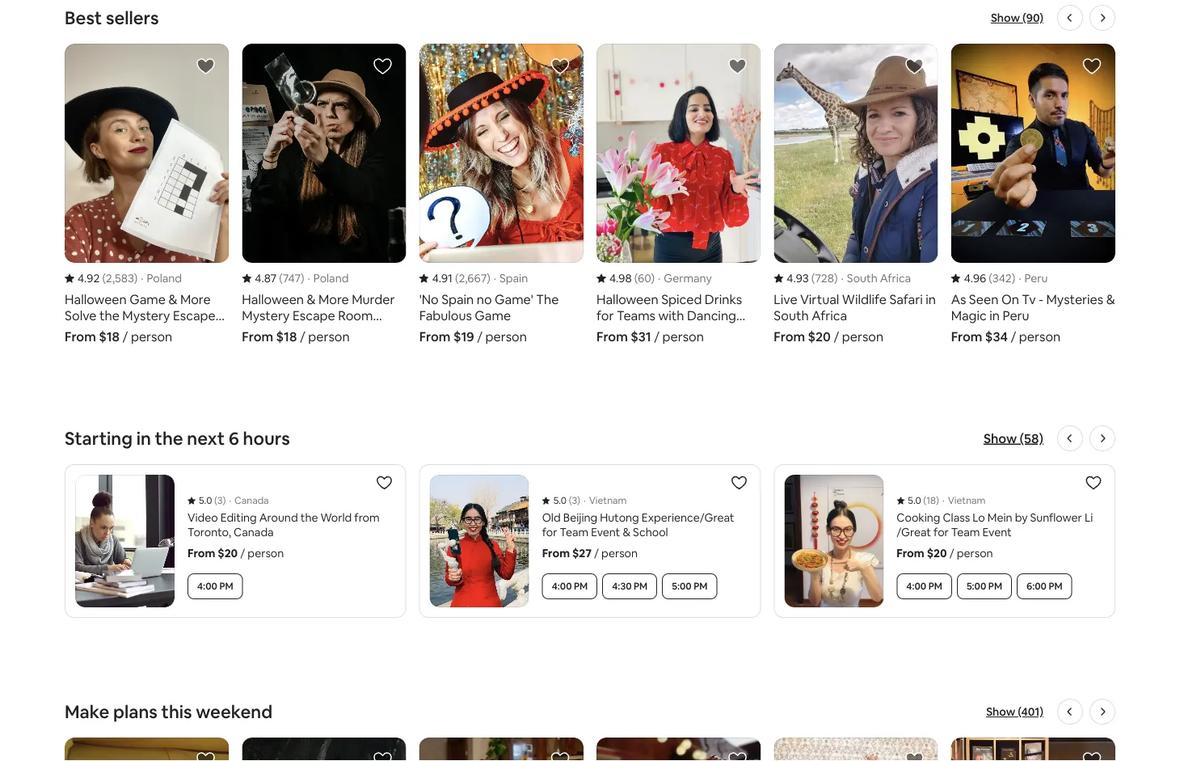 Task type: describe. For each thing, give the bounding box(es) containing it.
3 pm from the left
[[634, 580, 648, 593]]

person for 4.98 ( 60 )
[[663, 328, 704, 345]]

person for 4.96 ( 342 )
[[1020, 328, 1061, 345]]

(90)
[[1023, 11, 1044, 25]]

5:00 for first 5:00 pm link
[[672, 580, 692, 593]]

rating 4.87 out of 5; 747 reviews image
[[242, 271, 305, 286]]

4:30 pm
[[612, 580, 648, 593]]

starting in the next 6 hours
[[65, 427, 290, 450]]

rating 4.91 out of 5; 2,667 reviews image
[[419, 271, 491, 286]]

4:00 pm link for from $20 / person
[[897, 574, 953, 599]]

hours
[[243, 427, 290, 450]]

from for 4.96
[[952, 328, 983, 345]]

4.98 ( 60 )
[[610, 271, 655, 286]]

5:00 for 1st 5:00 pm link from right
[[967, 580, 987, 593]]

· for rating 4.96 out of 5; 342 reviews image
[[1019, 271, 1022, 286]]

7 pm from the left
[[1049, 580, 1063, 593]]

halloween spiced drinks for teams with dancing indian chef group
[[597, 44, 761, 345]]

save this experience image inside 'no spain no game' the fabulous game "group"
[[551, 57, 570, 76]]

the
[[155, 427, 183, 450]]

( inside rating 5.0 out of 5; 3 reviews image
[[214, 494, 217, 507]]

( for live virtual wildlife safari in south africa group
[[812, 271, 815, 286]]

$19
[[454, 328, 475, 345]]

5 pm from the left
[[929, 580, 943, 593]]

4.87
[[255, 271, 277, 286]]

· peru
[[1019, 271, 1049, 286]]

5:00 pm for first 5:00 pm link
[[672, 580, 708, 593]]

1 pm from the left
[[219, 580, 233, 593]]

· canada
[[229, 494, 269, 507]]

rating 4.93 out of 5; 728 reviews image
[[774, 271, 838, 286]]

starting
[[65, 427, 133, 450]]

5.0 ( 18 )
[[909, 494, 940, 507]]

from for 4.91
[[419, 328, 451, 345]]

· for rating 4.91 out of 5; 2,667 reviews image
[[494, 271, 497, 286]]

spain
[[500, 271, 528, 286]]

4:00 pm for from $20 / person
[[907, 580, 943, 593]]

4.92
[[78, 271, 100, 286]]

4:30 pm link
[[603, 574, 658, 599]]

) for rating 4.92 out of 5; 2,583 reviews image
[[134, 271, 138, 286]]

from for 4.92
[[65, 328, 96, 345]]

2 5:00 pm link from the left
[[958, 574, 1013, 599]]

2,667
[[459, 271, 487, 286]]

4 pm from the left
[[694, 580, 708, 593]]

) for rating 5.0 out of 5; 18 reviews image
[[937, 494, 940, 507]]

from $19 / person
[[419, 328, 527, 345]]

· poland for 4.92 ( 2,583 )
[[141, 271, 182, 286]]

60
[[638, 271, 651, 286]]

0 vertical spatial show
[[992, 11, 1021, 25]]

/ for 2,667
[[477, 328, 483, 345]]

$20 for · canada
[[218, 546, 238, 561]]

germany
[[664, 271, 712, 286]]

6:00 pm
[[1027, 580, 1063, 593]]

5:00 pm for 1st 5:00 pm link from right
[[967, 580, 1003, 593]]

africa
[[881, 271, 912, 286]]

live virtual wildlife safari in south africa group
[[774, 44, 939, 345]]

) for rating 5.0 out of 5; 3 reviews icon
[[578, 494, 581, 507]]

4:30
[[612, 580, 632, 593]]

1 4:00 from the left
[[197, 580, 217, 593]]

5.0 ( 3 ) for $27
[[554, 494, 581, 507]]

halloween game & more solve the mystery escape room games group
[[65, 44, 229, 345]]

· germany
[[658, 271, 712, 286]]

from for 4.93
[[774, 328, 806, 345]]

1 4:00 pm link from the left
[[188, 574, 243, 599]]

rating 4.96 out of 5; 342 reviews image
[[952, 271, 1016, 286]]

2,583
[[106, 271, 134, 286]]

save this experience image inside halloween & more murder mystery escape room games group
[[373, 57, 393, 76]]

rating 5.0 out of 5; 18 reviews image
[[897, 494, 940, 507]]

· for rating 4.98 out of 5; 60 reviews image
[[658, 271, 661, 286]]

/ for 747
[[300, 328, 305, 345]]

( for halloween game & more solve the mystery escape room games group
[[102, 271, 106, 286]]

show (58) link
[[984, 430, 1044, 447]]

747
[[283, 271, 301, 286]]

5.0 for 5:00 pm
[[909, 494, 922, 507]]

4:00 for from $20 / person
[[907, 580, 927, 593]]

'no spain no game' the fabulous game group
[[419, 44, 584, 345]]

from $18 / person for 2,583
[[65, 328, 172, 345]]

$20 for · vietnam
[[927, 546, 948, 561]]

· for rating 5.0 out of 5; 3 reviews image
[[229, 494, 231, 507]]

person for 4.93 ( 728 )
[[843, 328, 884, 345]]

6:00
[[1027, 580, 1047, 593]]

( for 'no spain no game' the fabulous game "group"
[[455, 271, 459, 286]]

( for halloween spiced drinks for teams with dancing indian chef group
[[635, 271, 638, 286]]

3 for $27
[[572, 494, 578, 507]]

5.0 for 4:30 pm
[[554, 494, 567, 507]]

· for rating 5.0 out of 5; 18 reviews image
[[943, 494, 945, 507]]

( for as seen on tv - mysteries & magic in peru 'group'
[[989, 271, 993, 286]]

save this experience image inside as seen on tv - mysteries & magic in peru 'group'
[[1083, 57, 1102, 76]]



Task type: locate. For each thing, give the bounding box(es) containing it.
person inside live virtual wildlife safari in south africa group
[[843, 328, 884, 345]]

from inside halloween spiced drinks for teams with dancing indian chef group
[[597, 328, 628, 345]]

· vietnam for $20
[[943, 494, 986, 507]]

from left $27
[[542, 546, 570, 561]]

· inside live virtual wildlife safari in south africa group
[[842, 271, 844, 286]]

· for rating 5.0 out of 5; 3 reviews icon
[[584, 494, 586, 507]]

rating 5.0 out of 5; 3 reviews image
[[542, 494, 581, 507]]

this
[[161, 700, 192, 723]]

4.93
[[787, 271, 809, 286]]

person inside halloween game & more solve the mystery escape room games group
[[131, 328, 172, 345]]

0 horizontal spatial poland
[[147, 271, 182, 286]]

vietnam
[[589, 494, 627, 507], [949, 494, 986, 507]]

( inside rating 5.0 out of 5; 18 reviews image
[[924, 494, 927, 507]]

poland right 2,583
[[147, 271, 182, 286]]

(401)
[[1018, 705, 1044, 719]]

· for rating 4.92 out of 5; 2,583 reviews image
[[141, 271, 144, 286]]

2 4:00 pm link from the left
[[542, 574, 598, 599]]

0 horizontal spatial from $18 / person
[[65, 328, 172, 345]]

1 horizontal spatial $20
[[808, 328, 831, 345]]

728
[[815, 271, 835, 286]]

vietnam for $20
[[949, 494, 986, 507]]

as seen on tv - mysteries & magic in peru group
[[952, 44, 1116, 345]]

1 4:00 pm from the left
[[197, 580, 233, 593]]

$20 inside live virtual wildlife safari in south africa group
[[808, 328, 831, 345]]

· right 2,583
[[141, 271, 144, 286]]

5:00 pm link
[[663, 574, 718, 599], [958, 574, 1013, 599]]

from $20 / person inside live virtual wildlife safari in south africa group
[[774, 328, 884, 345]]

2 vertical spatial show
[[987, 705, 1016, 719]]

$34
[[986, 328, 1009, 345]]

4.93 ( 728 )
[[787, 271, 838, 286]]

) inside live virtual wildlife safari in south africa group
[[835, 271, 838, 286]]

show (90) link
[[992, 10, 1044, 26]]

1 horizontal spatial 3
[[572, 494, 578, 507]]

$18
[[99, 328, 120, 345], [276, 328, 297, 345]]

4:00 for from $27 / person
[[552, 580, 572, 593]]

2 · vietnam from the left
[[943, 494, 986, 507]]

0 horizontal spatial vietnam
[[589, 494, 627, 507]]

1 5:00 pm from the left
[[672, 580, 708, 593]]

3 4:00 pm link from the left
[[897, 574, 953, 599]]

5:00 left 6:00
[[967, 580, 987, 593]]

0 horizontal spatial 4:00 pm link
[[188, 574, 243, 599]]

) inside halloween & more murder mystery escape room games group
[[301, 271, 305, 286]]

rating 4.98 out of 5; 60 reviews image
[[597, 271, 655, 286]]

· vietnam right 18
[[943, 494, 986, 507]]

2 · poland from the left
[[308, 271, 349, 286]]

· spain
[[494, 271, 528, 286]]

0 horizontal spatial 5:00 pm link
[[663, 574, 718, 599]]

save this experience image inside live virtual wildlife safari in south africa group
[[906, 57, 925, 76]]

poland for 4.92 ( 2,583 )
[[147, 271, 182, 286]]

$20
[[808, 328, 831, 345], [218, 546, 238, 561], [927, 546, 948, 561]]

person inside halloween & more murder mystery escape room games group
[[308, 328, 350, 345]]

1 vertical spatial show
[[984, 430, 1018, 447]]

from left $31 at the top right of the page
[[597, 328, 628, 345]]

· left "canada"
[[229, 494, 231, 507]]

save this experience image
[[906, 57, 925, 76], [196, 751, 215, 761], [373, 751, 393, 761], [1083, 751, 1102, 761]]

3 4:00 from the left
[[907, 580, 927, 593]]

· inside halloween & more murder mystery escape room games group
[[308, 271, 310, 286]]

vietnam right 18
[[949, 494, 986, 507]]

3 5.0 from the left
[[909, 494, 922, 507]]

from $27 / person
[[542, 546, 638, 561]]

1 horizontal spatial 5:00 pm link
[[958, 574, 1013, 599]]

next
[[187, 427, 225, 450]]

1 $18 from the left
[[99, 328, 120, 345]]

1 horizontal spatial 5:00
[[967, 580, 987, 593]]

· for rating 4.87 out of 5; 747 reviews image
[[308, 271, 310, 286]]

show (401)
[[987, 705, 1044, 719]]

from $18 / person
[[65, 328, 172, 345], [242, 328, 350, 345]]

5.0 ( 3 ) inside rating 5.0 out of 5; 3 reviews icon
[[554, 494, 581, 507]]

0 horizontal spatial $20
[[218, 546, 238, 561]]

5:00 pm
[[672, 580, 708, 593], [967, 580, 1003, 593]]

· vietnam
[[584, 494, 627, 507], [943, 494, 986, 507]]

0 horizontal spatial $18
[[99, 328, 120, 345]]

1 horizontal spatial · vietnam
[[943, 494, 986, 507]]

best sellers
[[65, 6, 159, 29]]

· right 728
[[842, 271, 844, 286]]

· inside halloween spiced drinks for teams with dancing indian chef group
[[658, 271, 661, 286]]

weekend
[[196, 700, 273, 723]]

( inside halloween & more murder mystery escape room games group
[[279, 271, 283, 286]]

1 3 from the left
[[217, 494, 223, 507]]

best
[[65, 6, 102, 29]]

· poland inside halloween game & more solve the mystery escape room games group
[[141, 271, 182, 286]]

poland inside halloween & more murder mystery escape room games group
[[314, 271, 349, 286]]

from $20 / person down · canada
[[188, 546, 284, 561]]

/ inside live virtual wildlife safari in south africa group
[[834, 328, 840, 345]]

· inside as seen on tv - mysteries & magic in peru 'group'
[[1019, 271, 1022, 286]]

· right rating 5.0 out of 5; 3 reviews icon
[[584, 494, 586, 507]]

person
[[131, 328, 172, 345], [308, 328, 350, 345], [486, 328, 527, 345], [663, 328, 704, 345], [843, 328, 884, 345], [1020, 328, 1061, 345], [248, 546, 284, 561], [602, 546, 638, 561], [957, 546, 994, 561]]

· right 747
[[308, 271, 310, 286]]

2 horizontal spatial 4:00 pm link
[[897, 574, 953, 599]]

2 from $18 / person from the left
[[242, 328, 350, 345]]

4.91
[[432, 271, 453, 286]]

/ inside halloween & more murder mystery escape room games group
[[300, 328, 305, 345]]

) inside 'no spain no game' the fabulous game "group"
[[487, 271, 491, 286]]

0 horizontal spatial 5:00
[[672, 580, 692, 593]]

) inside as seen on tv - mysteries & magic in peru 'group'
[[1012, 271, 1016, 286]]

0 horizontal spatial 5.0
[[199, 494, 212, 507]]

3 4:00 pm from the left
[[907, 580, 943, 593]]

from inside halloween & more murder mystery escape room games group
[[242, 328, 273, 345]]

) for rating 4.96 out of 5; 342 reviews image
[[1012, 271, 1016, 286]]

1 horizontal spatial 5.0 ( 3 )
[[554, 494, 581, 507]]

5.0 ( 3 ) inside rating 5.0 out of 5; 3 reviews image
[[199, 494, 226, 507]]

5.0 left 18
[[909, 494, 922, 507]]

( inside halloween game & more solve the mystery escape room games group
[[102, 271, 106, 286]]

5:00 right 4:30 pm
[[672, 580, 692, 593]]

save this experience image
[[196, 57, 215, 76], [373, 57, 393, 76], [551, 57, 570, 76], [728, 57, 748, 76], [1083, 57, 1102, 76], [551, 751, 570, 761], [728, 751, 748, 761], [906, 751, 925, 761]]

) inside halloween spiced drinks for teams with dancing indian chef group
[[651, 271, 655, 286]]

2 horizontal spatial from $20 / person
[[897, 546, 994, 561]]

2 5:00 pm from the left
[[967, 580, 1003, 593]]

(58)
[[1020, 430, 1044, 447]]

from $20 / person for · canada
[[188, 546, 284, 561]]

1 vietnam from the left
[[589, 494, 627, 507]]

from inside 'no spain no game' the fabulous game "group"
[[419, 328, 451, 345]]

2 $18 from the left
[[276, 328, 297, 345]]

2 poland from the left
[[314, 271, 349, 286]]

2 5:00 from the left
[[967, 580, 987, 593]]

5.0 ( 3 )
[[199, 494, 226, 507], [554, 494, 581, 507]]

5.0 ( 3 ) left · canada
[[199, 494, 226, 507]]

from inside live virtual wildlife safari in south africa group
[[774, 328, 806, 345]]

· vietnam right rating 5.0 out of 5; 3 reviews icon
[[584, 494, 627, 507]]

2 5.0 from the left
[[554, 494, 567, 507]]

3 left · canada
[[217, 494, 223, 507]]

show
[[992, 11, 1021, 25], [984, 430, 1018, 447], [987, 705, 1016, 719]]

2 pm from the left
[[574, 580, 588, 593]]

pm
[[219, 580, 233, 593], [574, 580, 588, 593], [634, 580, 648, 593], [694, 580, 708, 593], [929, 580, 943, 593], [989, 580, 1003, 593], [1049, 580, 1063, 593]]

1 horizontal spatial poland
[[314, 271, 349, 286]]

/ inside 'no spain no game' the fabulous game "group"
[[477, 328, 483, 345]]

( inside rating 5.0 out of 5; 3 reviews icon
[[569, 494, 572, 507]]

2 horizontal spatial 5.0
[[909, 494, 922, 507]]

from $18 / person down 2,583
[[65, 328, 172, 345]]

0 horizontal spatial 4:00 pm
[[197, 580, 233, 593]]

1 · poland from the left
[[141, 271, 182, 286]]

person inside 'no spain no game' the fabulous game "group"
[[486, 328, 527, 345]]

from $20 / person down 728
[[774, 328, 884, 345]]

from $20 / person for · vietnam
[[897, 546, 994, 561]]

poland
[[147, 271, 182, 286], [314, 271, 349, 286]]

· for rating 4.93 out of 5; 728 reviews image
[[842, 271, 844, 286]]

vietnam for $27
[[589, 494, 627, 507]]

0 horizontal spatial · vietnam
[[584, 494, 627, 507]]

from $20 / person
[[774, 328, 884, 345], [188, 546, 284, 561], [897, 546, 994, 561]]

0 horizontal spatial 5:00 pm
[[672, 580, 708, 593]]

$18 for 747
[[276, 328, 297, 345]]

/ inside halloween spiced drinks for teams with dancing indian chef group
[[654, 328, 660, 345]]

from $18 / person inside halloween & more murder mystery escape room games group
[[242, 328, 350, 345]]

2 4:00 from the left
[[552, 580, 572, 593]]

( for halloween & more murder mystery escape room games group
[[279, 271, 283, 286]]

0 horizontal spatial · poland
[[141, 271, 182, 286]]

( inside as seen on tv - mysteries & magic in peru 'group'
[[989, 271, 993, 286]]

sellers
[[106, 6, 159, 29]]

/
[[123, 328, 128, 345], [300, 328, 305, 345], [477, 328, 483, 345], [654, 328, 660, 345], [834, 328, 840, 345], [1011, 328, 1017, 345], [240, 546, 245, 561], [595, 546, 599, 561], [950, 546, 955, 561]]

) inside rating 5.0 out of 5; 3 reviews image
[[223, 494, 226, 507]]

5:00 pm link right 4:30 pm link
[[663, 574, 718, 599]]

canada
[[235, 494, 269, 507]]

$18 down 4.92 ( 2,583 )
[[99, 328, 120, 345]]

$18 inside halloween & more murder mystery escape room games group
[[276, 328, 297, 345]]

3
[[217, 494, 223, 507], [572, 494, 578, 507]]

show for weekend
[[987, 705, 1016, 719]]

3 up $27
[[572, 494, 578, 507]]

save this experience image inside halloween game & more solve the mystery escape room games group
[[196, 57, 215, 76]]

1 5.0 from the left
[[199, 494, 212, 507]]

from down 4.92
[[65, 328, 96, 345]]

person inside as seen on tv - mysteries & magic in peru 'group'
[[1020, 328, 1061, 345]]

3 inside icon
[[572, 494, 578, 507]]

5.0 left · canada
[[199, 494, 212, 507]]

save this experience image inside halloween spiced drinks for teams with dancing indian chef group
[[728, 57, 748, 76]]

· vietnam for $27
[[584, 494, 627, 507]]

in
[[136, 427, 151, 450]]

from $31 / person
[[597, 328, 704, 345]]

from left $19 on the left top
[[419, 328, 451, 345]]

· poland right 747
[[308, 271, 349, 286]]

1 horizontal spatial 5:00 pm
[[967, 580, 1003, 593]]

/ for 728
[[834, 328, 840, 345]]

6:00 pm link
[[1017, 574, 1073, 599]]

4.98
[[610, 271, 632, 286]]

· south africa
[[842, 271, 912, 286]]

poland inside halloween game & more solve the mystery escape room games group
[[147, 271, 182, 286]]

show (401) link
[[987, 704, 1044, 720]]

342
[[993, 271, 1012, 286]]

/ inside as seen on tv - mysteries & magic in peru 'group'
[[1011, 328, 1017, 345]]

1 horizontal spatial from $18 / person
[[242, 328, 350, 345]]

2 horizontal spatial $20
[[927, 546, 948, 561]]

from $18 / person inside halloween game & more solve the mystery escape room games group
[[65, 328, 172, 345]]

1 5.0 ( 3 ) from the left
[[199, 494, 226, 507]]

4.87 ( 747 )
[[255, 271, 305, 286]]

) inside rating 5.0 out of 5; 3 reviews icon
[[578, 494, 581, 507]]

from down 4.93
[[774, 328, 806, 345]]

2 horizontal spatial 4:00
[[907, 580, 927, 593]]

from $34 / person
[[952, 328, 1061, 345]]

4:00 pm link for from $27 / person
[[542, 574, 598, 599]]

poland right 747
[[314, 271, 349, 286]]

1 5:00 pm link from the left
[[663, 574, 718, 599]]

(
[[102, 271, 106, 286], [279, 271, 283, 286], [455, 271, 459, 286], [635, 271, 638, 286], [812, 271, 815, 286], [989, 271, 993, 286], [214, 494, 217, 507], [569, 494, 572, 507], [924, 494, 927, 507]]

5.0
[[199, 494, 212, 507], [554, 494, 567, 507], [909, 494, 922, 507]]

1 5:00 from the left
[[672, 580, 692, 593]]

·
[[141, 271, 144, 286], [308, 271, 310, 286], [494, 271, 497, 286], [658, 271, 661, 286], [842, 271, 844, 286], [1019, 271, 1022, 286], [229, 494, 231, 507], [584, 494, 586, 507], [943, 494, 945, 507]]

south
[[847, 271, 878, 286]]

show (58)
[[984, 430, 1044, 447]]

1 horizontal spatial from $20 / person
[[774, 328, 884, 345]]

3 inside image
[[217, 494, 223, 507]]

2 5.0 ( 3 ) from the left
[[554, 494, 581, 507]]

from $20 / person down 18
[[897, 546, 994, 561]]

5:00 pm left 6:00
[[967, 580, 1003, 593]]

1 from $18 / person from the left
[[65, 328, 172, 345]]

1 horizontal spatial vietnam
[[949, 494, 986, 507]]

) inside rating 5.0 out of 5; 18 reviews image
[[937, 494, 940, 507]]

5:00 pm link left 6:00
[[958, 574, 1013, 599]]

( inside 'no spain no game' the fabulous game "group"
[[455, 271, 459, 286]]

$20 down 18
[[927, 546, 948, 561]]

6
[[229, 427, 239, 450]]

) for rating 4.98 out of 5; 60 reviews image
[[651, 271, 655, 286]]

18
[[927, 494, 937, 507]]

/ for 2,583
[[123, 328, 128, 345]]

from for 4.87
[[242, 328, 273, 345]]

2 4:00 pm from the left
[[552, 580, 588, 593]]

from down rating 5.0 out of 5; 3 reviews image
[[188, 546, 215, 561]]

0 horizontal spatial 3
[[217, 494, 223, 507]]

5.0 ( 3 ) for $20
[[199, 494, 226, 507]]

rating 4.92 out of 5; 2,583 reviews image
[[65, 271, 138, 286]]

$27
[[573, 546, 592, 561]]

person inside halloween spiced drinks for teams with dancing indian chef group
[[663, 328, 704, 345]]

4:00 pm for from $27 / person
[[552, 580, 588, 593]]

· left spain at the left of page
[[494, 271, 497, 286]]

) inside halloween game & more solve the mystery escape room games group
[[134, 271, 138, 286]]

1 horizontal spatial 4:00 pm link
[[542, 574, 598, 599]]

person for 4.92 ( 2,583 )
[[131, 328, 172, 345]]

from inside halloween game & more solve the mystery escape room games group
[[65, 328, 96, 345]]

from $18 / person for 747
[[242, 328, 350, 345]]

make plans this weekend
[[65, 700, 273, 723]]

· left peru
[[1019, 271, 1022, 286]]

from inside as seen on tv - mysteries & magic in peru 'group'
[[952, 328, 983, 345]]

/ for 342
[[1011, 328, 1017, 345]]

2 vietnam from the left
[[949, 494, 986, 507]]

· inside halloween game & more solve the mystery escape room games group
[[141, 271, 144, 286]]

show for next
[[984, 430, 1018, 447]]

from down rating 5.0 out of 5; 18 reviews image
[[897, 546, 925, 561]]

/ for 60
[[654, 328, 660, 345]]

1 horizontal spatial $18
[[276, 328, 297, 345]]

4.96
[[965, 271, 987, 286]]

5:00 pm right 4:30 pm
[[672, 580, 708, 593]]

1 poland from the left
[[147, 271, 182, 286]]

$31
[[631, 328, 652, 345]]

4.91 ( 2,667 )
[[432, 271, 491, 286]]

show left (401)
[[987, 705, 1016, 719]]

$18 for 2,583
[[99, 328, 120, 345]]

5.0 inside icon
[[554, 494, 567, 507]]

( inside live virtual wildlife safari in south africa group
[[812, 271, 815, 286]]

4.96 ( 342 )
[[965, 271, 1016, 286]]

) for rating 4.87 out of 5; 747 reviews image
[[301, 271, 305, 286]]

4:00
[[197, 580, 217, 593], [552, 580, 572, 593], [907, 580, 927, 593]]

5.0 ( 3 ) up $27
[[554, 494, 581, 507]]

make
[[65, 700, 109, 723]]

plans
[[113, 700, 158, 723]]

· right 60 on the top of page
[[658, 271, 661, 286]]

person for 4.87 ( 747 )
[[308, 328, 350, 345]]

4:00 pm link
[[188, 574, 243, 599], [542, 574, 598, 599], [897, 574, 953, 599]]

· poland right 2,583
[[141, 271, 182, 286]]

4:00 pm
[[197, 580, 233, 593], [552, 580, 588, 593], [907, 580, 943, 593]]

· inside 'no spain no game' the fabulous game "group"
[[494, 271, 497, 286]]

/ inside halloween game & more solve the mystery escape room games group
[[123, 328, 128, 345]]

from $18 / person down 747
[[242, 328, 350, 345]]

· poland inside halloween & more murder mystery escape room games group
[[308, 271, 349, 286]]

· poland
[[141, 271, 182, 286], [308, 271, 349, 286]]

5.0 up from $27 / person
[[554, 494, 567, 507]]

0 horizontal spatial 5.0 ( 3 )
[[199, 494, 226, 507]]

show (90)
[[992, 11, 1044, 25]]

halloween & more murder mystery escape room games group
[[242, 44, 407, 345]]

1 horizontal spatial 4:00 pm
[[552, 580, 588, 593]]

2 horizontal spatial 4:00 pm
[[907, 580, 943, 593]]

person for 4.91 ( 2,667 )
[[486, 328, 527, 345]]

$18 down 747
[[276, 328, 297, 345]]

$20 down 728
[[808, 328, 831, 345]]

vietnam right rating 5.0 out of 5; 3 reviews icon
[[589, 494, 627, 507]]

from
[[65, 328, 96, 345], [242, 328, 273, 345], [419, 328, 451, 345], [597, 328, 628, 345], [774, 328, 806, 345], [952, 328, 983, 345], [188, 546, 215, 561], [542, 546, 570, 561], [897, 546, 925, 561]]

$20 down rating 5.0 out of 5; 3 reviews image
[[218, 546, 238, 561]]

3 for $20
[[217, 494, 223, 507]]

rating 5.0 out of 5; 3 reviews image
[[188, 494, 226, 507]]

) for rating 4.93 out of 5; 728 reviews image
[[835, 271, 838, 286]]

show left (90)
[[992, 11, 1021, 25]]

4.92 ( 2,583 )
[[78, 271, 138, 286]]

6 pm from the left
[[989, 580, 1003, 593]]

from down 4.87
[[242, 328, 273, 345]]

1 horizontal spatial 4:00
[[552, 580, 572, 593]]

5:00
[[672, 580, 692, 593], [967, 580, 987, 593]]

from for 4.98
[[597, 328, 628, 345]]

)
[[134, 271, 138, 286], [301, 271, 305, 286], [487, 271, 491, 286], [651, 271, 655, 286], [835, 271, 838, 286], [1012, 271, 1016, 286], [223, 494, 226, 507], [578, 494, 581, 507], [937, 494, 940, 507]]

0 horizontal spatial from $20 / person
[[188, 546, 284, 561]]

( inside halloween spiced drinks for teams with dancing indian chef group
[[635, 271, 638, 286]]

1 horizontal spatial · poland
[[308, 271, 349, 286]]

peru
[[1025, 271, 1049, 286]]

poland for 4.87 ( 747 )
[[314, 271, 349, 286]]

show left (58)
[[984, 430, 1018, 447]]

$18 inside halloween game & more solve the mystery escape room games group
[[99, 328, 120, 345]]

· poland for 4.87 ( 747 )
[[308, 271, 349, 286]]

2 3 from the left
[[572, 494, 578, 507]]

1 · vietnam from the left
[[584, 494, 627, 507]]

) for rating 5.0 out of 5; 3 reviews image
[[223, 494, 226, 507]]

1 horizontal spatial 5.0
[[554, 494, 567, 507]]

) for rating 4.91 out of 5; 2,667 reviews image
[[487, 271, 491, 286]]

0 horizontal spatial 4:00
[[197, 580, 217, 593]]

from left $34
[[952, 328, 983, 345]]

· right 18
[[943, 494, 945, 507]]



Task type: vqa. For each thing, say whether or not it's contained in the screenshot.
are within Meemo'S Offers Luxurious Accommodation, Unparalleled Service And Five Star Facilities. Tasteful Furnishings, Sumptuous Private Baths, Modern Amenities, Set In A Natural Outdoor Environment Are Just A Taste Of What You'Ll Experience.
no



